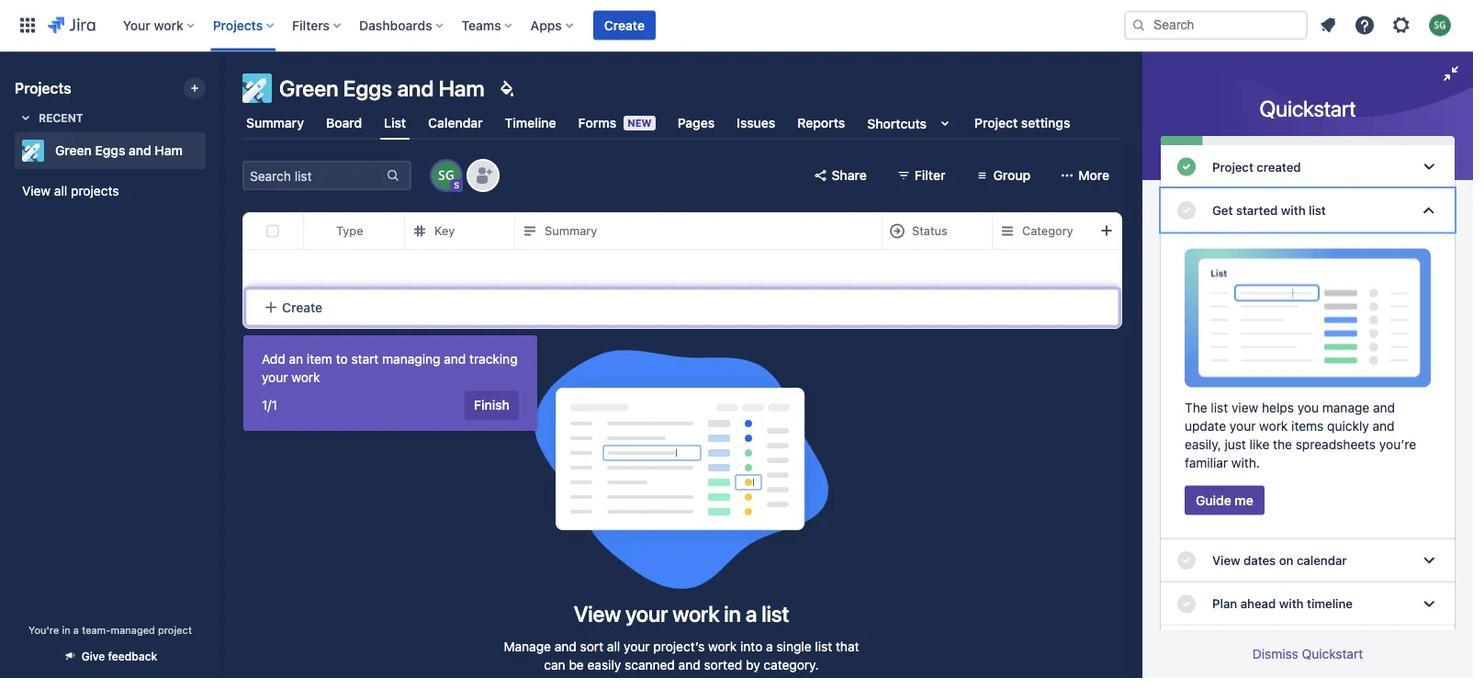 Task type: locate. For each thing, give the bounding box(es) containing it.
give
[[82, 650, 105, 663]]

create
[[604, 17, 645, 33], [282, 300, 323, 315]]

1 horizontal spatial summary
[[545, 224, 597, 238]]

share button
[[803, 161, 878, 190]]

chevron image inside plan ahead with timeline dropdown button
[[1419, 593, 1441, 615]]

1 horizontal spatial in
[[724, 601, 741, 627]]

your down "view" at the bottom right of the page
[[1230, 418, 1256, 433]]

finish
[[474, 397, 510, 413]]

category
[[1023, 224, 1074, 238]]

0 vertical spatial view
[[22, 183, 51, 198]]

0 vertical spatial chevron image
[[1419, 550, 1441, 572]]

and
[[397, 75, 434, 101], [129, 143, 151, 158], [444, 351, 466, 367], [1374, 400, 1396, 415], [1373, 418, 1395, 433], [555, 639, 577, 654], [679, 657, 701, 673]]

view inside view all projects 'link'
[[22, 183, 51, 198]]

jira image
[[48, 14, 95, 36], [48, 14, 95, 36]]

projects button
[[207, 11, 281, 40]]

view for view all projects
[[22, 183, 51, 198]]

0 vertical spatial projects
[[213, 17, 263, 33]]

1 vertical spatial create button
[[244, 287, 1122, 328]]

view all projects link
[[15, 175, 206, 208]]

1 vertical spatial checked image
[[1176, 550, 1198, 572]]

1 vertical spatial green eggs and ham
[[55, 143, 183, 158]]

project
[[975, 115, 1018, 130], [1213, 159, 1254, 174]]

eggs up view all projects 'link'
[[95, 143, 125, 158]]

give feedback
[[82, 650, 157, 663]]

items
[[1292, 418, 1324, 433]]

1 horizontal spatial project
[[1213, 159, 1254, 174]]

a left team-
[[73, 624, 79, 636]]

2 chevron image from the top
[[1419, 593, 1441, 615]]

0 vertical spatial checked image
[[1176, 199, 1198, 221]]

created
[[1257, 159, 1302, 174]]

ham
[[439, 75, 485, 101], [155, 143, 183, 158]]

and left "tracking"
[[444, 351, 466, 367]]

checked image left get
[[1176, 199, 1198, 221]]

chevron image inside get started with list dropdown button
[[1419, 199, 1441, 221]]

your work button
[[117, 11, 202, 40]]

1 vertical spatial all
[[607, 639, 621, 654]]

ham left add to starred icon
[[155, 143, 183, 158]]

0 vertical spatial with
[[1282, 203, 1306, 218]]

and down project's
[[679, 657, 701, 673]]

view
[[22, 183, 51, 198], [1213, 553, 1241, 568], [574, 601, 621, 627]]

green down recent
[[55, 143, 92, 158]]

settings image
[[1391, 14, 1413, 36]]

1 vertical spatial projects
[[15, 79, 71, 97]]

2 vertical spatial view
[[574, 601, 621, 627]]

checked image down "guide"
[[1176, 550, 1198, 572]]

view for view your work in a list
[[574, 601, 621, 627]]

board link
[[322, 107, 366, 140]]

1 checked image from the top
[[1176, 199, 1198, 221]]

recent
[[39, 111, 83, 124]]

0 horizontal spatial a
[[73, 624, 79, 636]]

checked image
[[1176, 199, 1198, 221], [1176, 550, 1198, 572], [1176, 593, 1198, 615]]

quickstart
[[1260, 96, 1357, 121], [1303, 646, 1364, 662]]

all inside manage and sort all your project's work into a single list that can be easily scanned and sorted by category.
[[607, 639, 621, 654]]

view left 'projects'
[[22, 183, 51, 198]]

projects
[[213, 17, 263, 33], [15, 79, 71, 97]]

and up list
[[397, 75, 434, 101]]

in right the you're in the left bottom of the page
[[62, 624, 70, 636]]

me
[[1235, 492, 1254, 508]]

1 vertical spatial summary
[[545, 224, 597, 238]]

manage and sort all your project's work into a single list that can be easily scanned and sorted by category.
[[504, 639, 860, 673]]

1 horizontal spatial view
[[574, 601, 621, 627]]

shortcuts
[[868, 116, 927, 131]]

chevron image for plan ahead with timeline
[[1419, 593, 1441, 615]]

apps button
[[525, 11, 581, 40]]

quickstart up project created dropdown button
[[1260, 96, 1357, 121]]

checked image inside get started with list dropdown button
[[1176, 199, 1198, 221]]

with right 'started'
[[1282, 203, 1306, 218]]

view dates on calendar
[[1213, 553, 1348, 568]]

shortcuts button
[[864, 107, 960, 140]]

0 horizontal spatial eggs
[[95, 143, 125, 158]]

chevron image
[[1419, 550, 1441, 572], [1419, 593, 1441, 615]]

dashboards button
[[354, 11, 451, 40]]

update
[[1185, 418, 1227, 433]]

0 vertical spatial chevron image
[[1419, 156, 1441, 178]]

2 horizontal spatial view
[[1213, 553, 1241, 568]]

0 horizontal spatial ham
[[155, 143, 183, 158]]

work down helps
[[1260, 418, 1289, 433]]

a right into
[[766, 639, 773, 654]]

status
[[912, 224, 948, 238]]

green
[[279, 75, 339, 101], [55, 143, 92, 158]]

list inside get started with list dropdown button
[[1309, 203, 1327, 218]]

3 checked image from the top
[[1176, 593, 1198, 615]]

list inside manage and sort all your project's work into a single list that can be easily scanned and sorted by category.
[[815, 639, 833, 654]]

eggs up board at the top left
[[343, 75, 392, 101]]

just
[[1225, 436, 1247, 452]]

1 horizontal spatial ham
[[439, 75, 485, 101]]

chevron image
[[1419, 156, 1441, 178], [1419, 199, 1441, 221]]

set background color image
[[496, 77, 518, 99]]

1 vertical spatial with
[[1280, 597, 1304, 611]]

work
[[154, 17, 184, 33], [292, 370, 320, 385], [1260, 418, 1289, 433], [673, 601, 720, 627], [709, 639, 737, 654]]

sidebar navigation image
[[200, 74, 241, 110]]

your up project's
[[626, 601, 668, 627]]

apps
[[531, 17, 562, 33]]

row
[[244, 212, 1474, 250]]

project inside dropdown button
[[1213, 159, 1254, 174]]

and inside add an item to start managing and tracking your work
[[444, 351, 466, 367]]

that
[[836, 639, 860, 654]]

2 horizontal spatial a
[[766, 639, 773, 654]]

manage
[[504, 639, 551, 654]]

1 vertical spatial green
[[55, 143, 92, 158]]

projects up sidebar navigation icon
[[213, 17, 263, 33]]

0 vertical spatial create
[[604, 17, 645, 33]]

plan
[[1213, 597, 1238, 611]]

green eggs and ham
[[279, 75, 485, 101], [55, 143, 183, 158]]

work inside dropdown button
[[154, 17, 184, 33]]

item
[[307, 351, 333, 367]]

0 vertical spatial summary
[[246, 115, 304, 130]]

create button inside 'primary' element
[[593, 11, 656, 40]]

0 vertical spatial green
[[279, 75, 339, 101]]

give feedback button
[[52, 641, 168, 671]]

a inside manage and sort all your project's work into a single list that can be easily scanned and sorted by category.
[[766, 639, 773, 654]]

filters
[[292, 17, 330, 33]]

1 horizontal spatial all
[[607, 639, 621, 654]]

project settings
[[975, 115, 1071, 130]]

view up sort at bottom
[[574, 601, 621, 627]]

0 horizontal spatial summary
[[246, 115, 304, 130]]

a up into
[[746, 601, 757, 627]]

pages
[[678, 115, 715, 130]]

ham up calendar
[[439, 75, 485, 101]]

quickly
[[1328, 418, 1370, 433]]

1 vertical spatial chevron image
[[1419, 199, 1441, 221]]

view your work in a list
[[574, 601, 789, 627]]

project created button
[[1161, 145, 1455, 189]]

progress bar
[[1161, 136, 1455, 145]]

0 horizontal spatial project
[[975, 115, 1018, 130]]

quickstart down timeline
[[1303, 646, 1364, 662]]

work inside manage and sort all your project's work into a single list that can be easily scanned and sorted by category.
[[709, 639, 737, 654]]

view for view dates on calendar
[[1213, 553, 1241, 568]]

tracking
[[470, 351, 518, 367]]

1/1
[[262, 397, 277, 413]]

get started with list
[[1213, 203, 1327, 218]]

manage
[[1323, 400, 1370, 415]]

2 chevron image from the top
[[1419, 199, 1441, 221]]

create right apps popup button
[[604, 17, 645, 33]]

1 chevron image from the top
[[1419, 156, 1441, 178]]

in up into
[[724, 601, 741, 627]]

create up an
[[282, 300, 323, 315]]

project for project settings
[[975, 115, 1018, 130]]

1 vertical spatial view
[[1213, 553, 1241, 568]]

0 vertical spatial create button
[[593, 11, 656, 40]]

project's
[[654, 639, 705, 654]]

2 checked image from the top
[[1176, 550, 1198, 572]]

create project image
[[187, 81, 202, 96]]

group button
[[964, 161, 1042, 190]]

projects up collapse recent projects icon
[[15, 79, 71, 97]]

0 horizontal spatial view
[[22, 183, 51, 198]]

0 vertical spatial project
[[975, 115, 1018, 130]]

work right your
[[154, 17, 184, 33]]

your
[[123, 17, 151, 33]]

your inside 'the list view helps you manage and update your work items quickly and easily, just like the spreadsheets you're familiar with.'
[[1230, 418, 1256, 433]]

all
[[54, 183, 67, 198], [607, 639, 621, 654]]

project left settings
[[975, 115, 1018, 130]]

tab list
[[232, 107, 1132, 140]]

project up get
[[1213, 159, 1254, 174]]

with right ahead
[[1280, 597, 1304, 611]]

sort
[[580, 639, 604, 654]]

checked image for get
[[1176, 199, 1198, 221]]

all left 'projects'
[[54, 183, 67, 198]]

dashboards
[[359, 17, 432, 33]]

chevron image for view dates on calendar
[[1419, 550, 1441, 572]]

1 vertical spatial project
[[1213, 159, 1254, 174]]

banner
[[0, 0, 1474, 51]]

checked image
[[1176, 156, 1198, 178]]

managed
[[111, 624, 155, 636]]

0 horizontal spatial create
[[282, 300, 323, 315]]

all up the easily
[[607, 639, 621, 654]]

share
[[832, 168, 867, 183]]

team-
[[82, 624, 111, 636]]

view inside "view dates on calendar" dropdown button
[[1213, 553, 1241, 568]]

1 horizontal spatial create
[[604, 17, 645, 33]]

your up scanned
[[624, 639, 650, 654]]

1 vertical spatial chevron image
[[1419, 593, 1441, 615]]

teams button
[[456, 11, 520, 40]]

button to open the fields dropdown. open the fields dropdown to add fields to list view or create a new field image
[[1096, 220, 1118, 242]]

helps
[[1263, 400, 1295, 415]]

0 vertical spatial eggs
[[343, 75, 392, 101]]

0 horizontal spatial green
[[55, 143, 92, 158]]

green eggs and ham up view all projects 'link'
[[55, 143, 183, 158]]

with inside plan ahead with timeline dropdown button
[[1280, 597, 1304, 611]]

primary element
[[11, 0, 1125, 51]]

list up update
[[1211, 400, 1229, 415]]

checked image left plan in the bottom of the page
[[1176, 593, 1198, 615]]

1 chevron image from the top
[[1419, 550, 1441, 572]]

0 horizontal spatial all
[[54, 183, 67, 198]]

2 vertical spatial checked image
[[1176, 593, 1198, 615]]

green up summary link
[[279, 75, 339, 101]]

minimize image
[[1441, 62, 1463, 85]]

chevron image inside "view dates on calendar" dropdown button
[[1419, 550, 1441, 572]]

settings
[[1022, 115, 1071, 130]]

your inside manage and sort all your project's work into a single list that can be easily scanned and sorted by category.
[[624, 639, 650, 654]]

0 vertical spatial green eggs and ham
[[279, 75, 485, 101]]

list down project created dropdown button
[[1309, 203, 1327, 218]]

1 horizontal spatial projects
[[213, 17, 263, 33]]

reports link
[[794, 107, 849, 140]]

teams
[[462, 17, 501, 33]]

0 vertical spatial all
[[54, 183, 67, 198]]

issues
[[737, 115, 776, 130]]

list left that
[[815, 639, 833, 654]]

1 vertical spatial ham
[[155, 143, 183, 158]]

work up 'sorted'
[[709, 639, 737, 654]]

view all projects
[[22, 183, 119, 198]]

your
[[262, 370, 288, 385], [1230, 418, 1256, 433], [626, 601, 668, 627], [624, 639, 650, 654]]

green eggs and ham up list
[[279, 75, 485, 101]]

work down an
[[292, 370, 320, 385]]

your down add
[[262, 370, 288, 385]]

project inside tab list
[[975, 115, 1018, 130]]

with inside get started with list dropdown button
[[1282, 203, 1306, 218]]

view left dates
[[1213, 553, 1241, 568]]



Task type: vqa. For each thing, say whether or not it's contained in the screenshot.
Done Issues on the bottom of the page
no



Task type: describe. For each thing, give the bounding box(es) containing it.
1 vertical spatial create
[[282, 300, 323, 315]]

calendar link
[[425, 107, 487, 140]]

timeline
[[1308, 597, 1353, 611]]

summary inside tab list
[[246, 115, 304, 130]]

guide
[[1196, 492, 1232, 508]]

Search list text field
[[244, 163, 384, 188]]

green eggs and ham link
[[15, 132, 198, 169]]

into
[[741, 639, 763, 654]]

filter
[[915, 168, 946, 183]]

start
[[351, 351, 379, 367]]

banner containing your work
[[0, 0, 1474, 51]]

board
[[326, 115, 362, 130]]

1 horizontal spatial green
[[279, 75, 339, 101]]

group
[[994, 168, 1031, 183]]

view dates on calendar button
[[1161, 539, 1455, 582]]

new
[[628, 117, 652, 129]]

to
[[336, 351, 348, 367]]

the
[[1185, 400, 1208, 415]]

like
[[1250, 436, 1270, 452]]

plan ahead with timeline button
[[1161, 582, 1455, 626]]

you're in a team-managed project
[[29, 624, 192, 636]]

scanned
[[625, 657, 675, 673]]

notifications image
[[1318, 14, 1340, 36]]

1 vertical spatial eggs
[[95, 143, 125, 158]]

1 vertical spatial quickstart
[[1303, 646, 1364, 662]]

0 horizontal spatial green eggs and ham
[[55, 143, 183, 158]]

timeline
[[505, 115, 556, 130]]

work inside 'the list view helps you manage and update your work items quickly and easily, just like the spreadsheets you're familiar with.'
[[1260, 418, 1289, 433]]

projects inside popup button
[[213, 17, 263, 33]]

list up single
[[762, 601, 789, 627]]

timeline link
[[501, 107, 560, 140]]

managing
[[382, 351, 441, 367]]

0 horizontal spatial projects
[[15, 79, 71, 97]]

forms
[[579, 115, 617, 130]]

your inside add an item to start managing and tracking your work
[[262, 370, 288, 385]]

all inside view all projects 'link'
[[54, 183, 67, 198]]

create inside 'primary' element
[[604, 17, 645, 33]]

type
[[336, 224, 363, 238]]

the list view helps you manage and update your work items quickly and easily, just like the spreadsheets you're familiar with.
[[1185, 400, 1417, 470]]

sam green image
[[432, 161, 461, 190]]

projects
[[71, 183, 119, 198]]

guide me button
[[1185, 486, 1265, 515]]

add an item to start managing and tracking your work
[[262, 351, 518, 385]]

1 horizontal spatial green eggs and ham
[[279, 75, 485, 101]]

search image
[[1132, 18, 1147, 33]]

collapse recent projects image
[[15, 107, 37, 129]]

your profile and settings image
[[1430, 14, 1452, 36]]

filter button
[[886, 161, 957, 190]]

category.
[[764, 657, 819, 673]]

by
[[746, 657, 761, 673]]

chevron image for project created
[[1419, 156, 1441, 178]]

get started with list button
[[1161, 189, 1455, 232]]

and right the manage
[[1374, 400, 1396, 415]]

sorted
[[704, 657, 743, 673]]

and up the can
[[555, 639, 577, 654]]

checked image for plan
[[1176, 593, 1198, 615]]

Search field
[[1125, 11, 1308, 40]]

an
[[289, 351, 303, 367]]

work inside add an item to start managing and tracking your work
[[292, 370, 320, 385]]

reports
[[798, 115, 846, 130]]

project
[[158, 624, 192, 636]]

filters button
[[287, 11, 348, 40]]

you're
[[1380, 436, 1417, 452]]

issues link
[[733, 107, 779, 140]]

spreadsheets
[[1296, 436, 1377, 452]]

single
[[777, 639, 812, 654]]

list
[[384, 115, 406, 130]]

add to starred image
[[200, 140, 222, 162]]

summary link
[[243, 107, 308, 140]]

help image
[[1354, 14, 1376, 36]]

0 vertical spatial quickstart
[[1260, 96, 1357, 121]]

your work
[[123, 17, 184, 33]]

1 horizontal spatial eggs
[[343, 75, 392, 101]]

chevron image for get started with list
[[1419, 199, 1441, 221]]

with.
[[1232, 455, 1261, 470]]

get
[[1213, 203, 1234, 218]]

dismiss quickstart
[[1253, 646, 1364, 662]]

0 horizontal spatial in
[[62, 624, 70, 636]]

be
[[569, 657, 584, 673]]

appswitcher icon image
[[17, 14, 39, 36]]

project created
[[1213, 159, 1302, 174]]

with for ahead
[[1280, 597, 1304, 611]]

row containing type
[[244, 212, 1474, 250]]

easily
[[588, 657, 621, 673]]

ahead
[[1241, 597, 1277, 611]]

add people image
[[472, 164, 494, 187]]

add
[[262, 351, 286, 367]]

work up project's
[[673, 601, 720, 627]]

feedback
[[108, 650, 157, 663]]

you
[[1298, 400, 1320, 415]]

and up view all projects 'link'
[[129, 143, 151, 158]]

summary inside "row"
[[545, 224, 597, 238]]

calendar
[[1297, 553, 1348, 568]]

project settings link
[[971, 107, 1074, 140]]

tab list containing list
[[232, 107, 1132, 140]]

finish button
[[465, 391, 519, 420]]

more
[[1079, 168, 1110, 183]]

project for project created
[[1213, 159, 1254, 174]]

the
[[1274, 436, 1293, 452]]

checked image for view
[[1176, 550, 1198, 572]]

easily,
[[1185, 436, 1222, 452]]

dismiss quickstart link
[[1253, 646, 1364, 662]]

plan ahead with timeline
[[1213, 597, 1353, 611]]

1 horizontal spatial a
[[746, 601, 757, 627]]

you're
[[29, 624, 59, 636]]

and up you're
[[1373, 418, 1395, 433]]

guide me
[[1196, 492, 1254, 508]]

dates
[[1244, 553, 1277, 568]]

more button
[[1050, 161, 1121, 190]]

list inside 'the list view helps you manage and update your work items quickly and easily, just like the spreadsheets you're familiar with.'
[[1211, 400, 1229, 415]]

0 vertical spatial ham
[[439, 75, 485, 101]]

started
[[1237, 203, 1278, 218]]

with for started
[[1282, 203, 1306, 218]]

familiar
[[1185, 455, 1229, 470]]

can
[[544, 657, 566, 673]]



